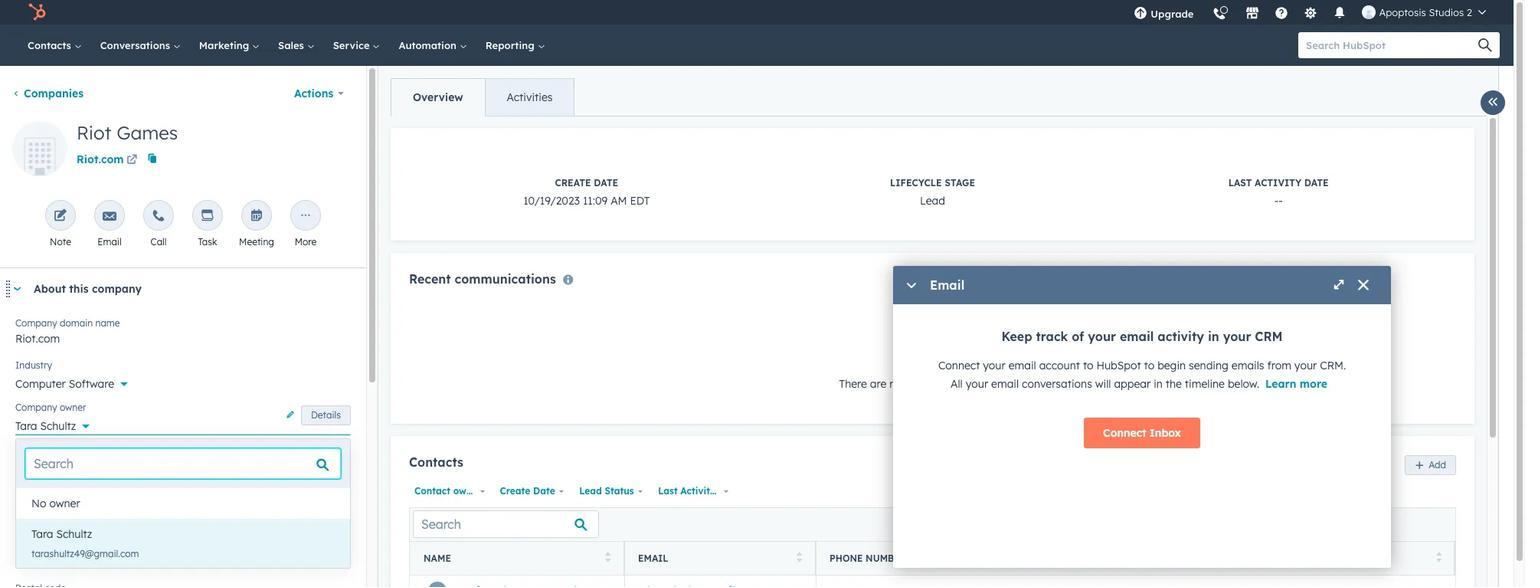 Task type: vqa. For each thing, say whether or not it's contained in the screenshot.
Built in the Responsive (RFPIO) Built by RFPIO Inc. dba Responsive
no



Task type: describe. For each thing, give the bounding box(es) containing it.
press to sort. element for phone number
[[1437, 552, 1442, 565]]

marketplaces image
[[1246, 7, 1260, 21]]

lifecycle
[[891, 177, 942, 189]]

connect your email account to hubspot to begin sending emails from your crm. all your email conversations will appear in the timeline below.
[[939, 359, 1347, 391]]

press to sort. element for name
[[605, 552, 611, 565]]

tara for tara schultz
[[15, 419, 37, 433]]

edit button
[[12, 121, 67, 182]]

type
[[15, 455, 36, 467]]

activities
[[507, 90, 553, 104]]

tara schultz button
[[15, 411, 351, 436]]

create date button
[[495, 481, 568, 501]]

your up communications.
[[984, 359, 1006, 372]]

company owner
[[15, 402, 86, 413]]

call
[[151, 236, 167, 248]]

link opens in a new window image
[[127, 155, 137, 166]]

search image
[[1479, 38, 1493, 52]]

company for company domain name riot.com
[[15, 317, 57, 329]]

keep track of your email activity in your crm
[[1002, 329, 1283, 344]]

tara schultz tarashultz49@gmail.com
[[31, 527, 139, 559]]

edt
[[630, 194, 650, 208]]

conversations
[[100, 39, 173, 51]]

no owner button
[[16, 488, 350, 519]]

11:09
[[583, 194, 608, 208]]

am
[[611, 194, 627, 208]]

activity
[[1158, 329, 1205, 344]]

add
[[1429, 459, 1447, 470]]

create date 10/19/2023 11:09 am edt
[[524, 177, 650, 208]]

call image
[[152, 209, 166, 224]]

service
[[333, 39, 373, 51]]

lead inside lifecycle stage lead
[[920, 194, 946, 208]]

studios
[[1430, 6, 1465, 18]]

1 - from the left
[[1275, 194, 1279, 208]]

meeting
[[239, 236, 274, 248]]

upgrade
[[1151, 8, 1194, 20]]

marketplaces button
[[1237, 0, 1269, 25]]

task
[[198, 236, 217, 248]]

marketing link
[[190, 25, 269, 66]]

date inside create date 10/19/2023 11:09 am edt
[[594, 177, 619, 189]]

apoptosis
[[1380, 6, 1427, 18]]

crm.
[[1321, 359, 1347, 372]]

stage
[[945, 177, 976, 189]]

no
[[890, 377, 903, 391]]

account
[[1040, 359, 1081, 372]]

riot.com link
[[77, 147, 140, 170]]

note image
[[54, 209, 67, 224]]

schultz for tara schultz tarashultz49@gmail.com
[[56, 527, 92, 541]]

email image
[[103, 209, 116, 224]]

inbox
[[1150, 426, 1182, 440]]

0 vertical spatial email
[[98, 236, 122, 248]]

10/19/2023
[[524, 194, 580, 208]]

notifications button
[[1328, 0, 1354, 25]]

communications.
[[940, 377, 1027, 391]]

your up emails
[[1224, 329, 1252, 344]]

menu containing apoptosis studios 2
[[1125, 0, 1496, 30]]

1 horizontal spatial email
[[638, 553, 669, 564]]

connect inbox
[[1104, 426, 1182, 440]]

learn more button
[[1260, 377, 1334, 391]]

activity for last activity date
[[681, 485, 716, 496]]

service link
[[324, 25, 390, 66]]

connect inbox button
[[1085, 418, 1201, 448]]

industry
[[15, 359, 52, 371]]

connect for connect your email account to hubspot to begin sending emails from your crm. all your email conversations will appear in the timeline below.
[[939, 359, 981, 372]]

games
[[117, 121, 178, 144]]

computer software button
[[15, 369, 351, 394]]

status
[[605, 485, 634, 496]]

will
[[1096, 377, 1112, 391]]

tarashultz49@gmail.com
[[31, 548, 139, 559]]

reporting
[[486, 39, 538, 51]]

calling icon button
[[1207, 2, 1233, 24]]

last for last activity date --
[[1229, 177, 1253, 189]]

companies link
[[12, 87, 84, 100]]

settings image
[[1305, 7, 1319, 21]]

company for company owner
[[15, 402, 57, 413]]

reporting link
[[477, 25, 554, 66]]

riot games
[[77, 121, 178, 144]]

press to sort. image for phone number
[[1437, 552, 1442, 563]]

timeline
[[1185, 377, 1225, 391]]

2 to from the left
[[1145, 359, 1155, 372]]

riot
[[77, 121, 112, 144]]

1 vertical spatial email
[[930, 277, 965, 293]]

date inside last activity date --
[[1305, 177, 1329, 189]]

notifications image
[[1334, 7, 1348, 21]]

conversations link
[[91, 25, 190, 66]]

upgrade image
[[1135, 7, 1148, 21]]

settings link
[[1296, 0, 1328, 25]]

keep
[[1002, 329, 1033, 344]]

help image
[[1276, 7, 1289, 21]]

overview
[[413, 90, 463, 104]]

2 - from the left
[[1279, 194, 1283, 208]]

this
[[69, 282, 89, 296]]

contact owner button
[[409, 481, 489, 501]]

0 vertical spatial riot.com
[[77, 153, 124, 166]]

appear
[[1115, 377, 1151, 391]]

name
[[95, 317, 120, 329]]

domain
[[60, 317, 93, 329]]

companies
[[24, 87, 84, 100]]

Search HubSpot search field
[[1299, 32, 1487, 58]]

create for create date 10/19/2023 11:09 am edt
[[555, 177, 591, 189]]

2
[[1468, 6, 1473, 18]]

close dialog image
[[1358, 280, 1370, 292]]

contacts link
[[18, 25, 91, 66]]

in inside connect your email account to hubspot to begin sending emails from your crm. all your email conversations will appear in the timeline below.
[[1154, 377, 1163, 391]]

0 vertical spatial in
[[1209, 329, 1220, 344]]

search button
[[1471, 32, 1501, 58]]

state/region
[[15, 534, 74, 546]]

riot.com inside company domain name riot.com
[[15, 332, 60, 346]]

last activity date
[[658, 485, 741, 496]]

more
[[295, 236, 317, 248]]



Task type: locate. For each thing, give the bounding box(es) containing it.
name
[[424, 553, 451, 564]]

learn
[[1266, 377, 1297, 391]]

there
[[840, 377, 867, 391]]

owner inside button
[[49, 497, 80, 510]]

1 horizontal spatial press to sort. element
[[797, 552, 802, 565]]

State/Region text field
[[15, 543, 351, 574]]

emails
[[1232, 359, 1265, 372]]

note
[[50, 236, 71, 248]]

contacts
[[28, 39, 74, 51], [409, 455, 464, 470]]

create up search search box
[[500, 485, 531, 496]]

schultz up "tarashultz49@gmail.com"
[[56, 527, 92, 541]]

in up "sending"
[[1209, 329, 1220, 344]]

tara for tara schultz tarashultz49@gmail.com
[[31, 527, 53, 541]]

1 vertical spatial lead
[[580, 485, 602, 496]]

0 vertical spatial lead
[[920, 194, 946, 208]]

2 vertical spatial email
[[638, 553, 669, 564]]

City text field
[[15, 495, 351, 526]]

Search search field
[[413, 511, 599, 538]]

0 vertical spatial company
[[15, 317, 57, 329]]

phone
[[830, 553, 863, 564]]

create inside popup button
[[500, 485, 531, 496]]

about this company button
[[0, 268, 351, 310]]

lifecycle stage lead
[[891, 177, 976, 208]]

to right account
[[1084, 359, 1094, 372]]

1 vertical spatial owner
[[453, 485, 482, 496]]

automation link
[[390, 25, 477, 66]]

activities link
[[485, 79, 574, 116]]

owner right no
[[49, 497, 80, 510]]

hubspot image
[[28, 3, 46, 21]]

company
[[15, 317, 57, 329], [15, 402, 57, 413]]

no
[[31, 497, 46, 510]]

0 horizontal spatial press to sort. element
[[605, 552, 611, 565]]

tara down no
[[31, 527, 53, 541]]

contacts up contact
[[409, 455, 464, 470]]

1 horizontal spatial in
[[1209, 329, 1220, 344]]

1 vertical spatial activity
[[681, 485, 716, 496]]

are
[[870, 377, 887, 391]]

press to sort. image for name
[[605, 552, 611, 563]]

hubspot
[[1097, 359, 1142, 372]]

2 press to sort. image from the left
[[1437, 552, 1442, 563]]

last activity date --
[[1229, 177, 1329, 208]]

last inside popup button
[[658, 485, 678, 496]]

sending
[[1189, 359, 1229, 372]]

2 vertical spatial owner
[[49, 497, 80, 510]]

3 press to sort. element from the left
[[1437, 552, 1442, 565]]

company up tara schultz
[[15, 402, 57, 413]]

owner for company owner
[[60, 402, 86, 413]]

to left begin
[[1145, 359, 1155, 372]]

sales link
[[269, 25, 324, 66]]

press to sort. image
[[797, 552, 802, 563]]

email up hubspot
[[1120, 329, 1154, 344]]

no owner
[[31, 497, 80, 510]]

2 press to sort. element from the left
[[797, 552, 802, 565]]

there are no recent communications.
[[840, 377, 1027, 391]]

schultz for tara schultz
[[40, 419, 76, 433]]

1 horizontal spatial connect
[[1104, 426, 1147, 440]]

add button
[[1406, 455, 1457, 475]]

in
[[1209, 329, 1220, 344], [1154, 377, 1163, 391]]

press to sort. image
[[605, 552, 611, 563], [1437, 552, 1442, 563]]

minimize dialog image
[[906, 280, 918, 292]]

1 horizontal spatial lead
[[920, 194, 946, 208]]

company
[[92, 282, 142, 296]]

to
[[1084, 359, 1094, 372], [1145, 359, 1155, 372]]

1 vertical spatial in
[[1154, 377, 1163, 391]]

lead down lifecycle
[[920, 194, 946, 208]]

tara down company owner
[[15, 419, 37, 433]]

-
[[1275, 194, 1279, 208], [1279, 194, 1283, 208]]

0 horizontal spatial to
[[1084, 359, 1094, 372]]

the
[[1166, 377, 1182, 391]]

press to sort. element for email
[[797, 552, 802, 565]]

details button
[[301, 405, 351, 425]]

about this company
[[34, 282, 142, 296]]

1 horizontal spatial riot.com
[[77, 153, 124, 166]]

1 vertical spatial company
[[15, 402, 57, 413]]

1 horizontal spatial contacts
[[409, 455, 464, 470]]

schultz inside dropdown button
[[40, 419, 76, 433]]

your up the more
[[1295, 359, 1318, 372]]

connect for connect inbox
[[1104, 426, 1147, 440]]

lead left status
[[580, 485, 602, 496]]

create up '10/19/2023'
[[555, 177, 591, 189]]

connect up all
[[939, 359, 981, 372]]

email down keep
[[1009, 359, 1037, 372]]

1 vertical spatial schultz
[[56, 527, 92, 541]]

all
[[951, 377, 963, 391]]

recent
[[409, 271, 451, 287]]

city
[[15, 486, 32, 497]]

tara schultz image
[[1363, 5, 1377, 19]]

overview link
[[392, 79, 485, 116]]

more image
[[299, 209, 313, 224]]

1 vertical spatial contacts
[[409, 455, 464, 470]]

create
[[555, 177, 591, 189], [500, 485, 531, 496]]

phone number
[[830, 553, 907, 564]]

connect inside button
[[1104, 426, 1147, 440]]

0 horizontal spatial last
[[658, 485, 678, 496]]

1 horizontal spatial to
[[1145, 359, 1155, 372]]

tara schultz
[[15, 419, 76, 433]]

calling icon image
[[1214, 8, 1227, 21]]

0 vertical spatial create
[[555, 177, 591, 189]]

company down about
[[15, 317, 57, 329]]

actions
[[294, 87, 334, 100]]

menu
[[1125, 0, 1496, 30]]

contacts down hubspot link
[[28, 39, 74, 51]]

actions button
[[284, 78, 354, 109]]

your right of at the bottom right of page
[[1088, 329, 1117, 344]]

your right all
[[966, 377, 989, 391]]

owner
[[60, 402, 86, 413], [453, 485, 482, 496], [49, 497, 80, 510]]

recent
[[906, 377, 937, 391]]

riot.com
[[77, 153, 124, 166], [15, 332, 60, 346]]

1 vertical spatial riot.com
[[15, 332, 60, 346]]

computer software
[[15, 377, 114, 391]]

last inside last activity date --
[[1229, 177, 1253, 189]]

1 horizontal spatial last
[[1229, 177, 1253, 189]]

crm
[[1256, 329, 1283, 344]]

schultz inside tara schultz tarashultz49@gmail.com
[[56, 527, 92, 541]]

connect inside connect your email account to hubspot to begin sending emails from your crm. all your email conversations will appear in the timeline below.
[[939, 359, 981, 372]]

owner right contact
[[453, 485, 482, 496]]

owner down computer software
[[60, 402, 86, 413]]

1 vertical spatial create
[[500, 485, 531, 496]]

last for last activity date
[[658, 485, 678, 496]]

computer
[[15, 377, 66, 391]]

0 horizontal spatial riot.com
[[15, 332, 60, 346]]

owner for contact owner
[[453, 485, 482, 496]]

0 vertical spatial email
[[1120, 329, 1154, 344]]

create inside create date 10/19/2023 11:09 am edt
[[555, 177, 591, 189]]

1 vertical spatial connect
[[1104, 426, 1147, 440]]

0 horizontal spatial in
[[1154, 377, 1163, 391]]

navigation
[[391, 78, 575, 116]]

link opens in a new window image
[[127, 152, 137, 170]]

automation
[[399, 39, 460, 51]]

1 to from the left
[[1084, 359, 1094, 372]]

0 horizontal spatial connect
[[939, 359, 981, 372]]

of
[[1072, 329, 1085, 344]]

activity inside "last activity date" popup button
[[681, 485, 716, 496]]

owner for no owner
[[49, 497, 80, 510]]

activity
[[1255, 177, 1302, 189], [681, 485, 716, 496]]

marketing
[[199, 39, 252, 51]]

meeting image
[[250, 209, 264, 224]]

1 press to sort. image from the left
[[605, 552, 611, 563]]

help button
[[1269, 0, 1296, 25]]

tara schultz button
[[16, 519, 350, 549]]

caret image
[[12, 287, 21, 291]]

1 press to sort. element from the left
[[605, 552, 611, 565]]

press to sort. element
[[605, 552, 611, 565], [797, 552, 802, 565], [1437, 552, 1442, 565]]

0 horizontal spatial activity
[[681, 485, 716, 496]]

0 horizontal spatial create
[[500, 485, 531, 496]]

riot.com down riot
[[77, 153, 124, 166]]

Search search field
[[25, 448, 341, 479]]

contact
[[415, 485, 451, 496]]

0 horizontal spatial lead
[[580, 485, 602, 496]]

0 horizontal spatial contacts
[[28, 39, 74, 51]]

expand dialog image
[[1333, 280, 1346, 292]]

email
[[98, 236, 122, 248], [930, 277, 965, 293], [638, 553, 669, 564]]

0 vertical spatial connect
[[939, 359, 981, 372]]

tara inside tara schultz tarashultz49@gmail.com
[[31, 527, 53, 541]]

0 vertical spatial tara
[[15, 419, 37, 433]]

list box containing no owner
[[16, 488, 350, 568]]

0 vertical spatial schultz
[[40, 419, 76, 433]]

recent communications
[[409, 271, 556, 287]]

create for create date
[[500, 485, 531, 496]]

1 company from the top
[[15, 317, 57, 329]]

contacts inside contacts link
[[28, 39, 74, 51]]

2 horizontal spatial press to sort. element
[[1437, 552, 1442, 565]]

1 horizontal spatial activity
[[1255, 177, 1302, 189]]

1 vertical spatial tara
[[31, 527, 53, 541]]

company inside company domain name riot.com
[[15, 317, 57, 329]]

apoptosis studios 2 button
[[1354, 0, 1496, 25]]

0 horizontal spatial press to sort. image
[[605, 552, 611, 563]]

details
[[311, 409, 341, 421]]

software
[[69, 377, 114, 391]]

2 vertical spatial email
[[992, 377, 1019, 391]]

navigation containing overview
[[391, 78, 575, 116]]

1 horizontal spatial create
[[555, 177, 591, 189]]

activity for last activity date --
[[1255, 177, 1302, 189]]

email
[[1120, 329, 1154, 344], [1009, 359, 1037, 372], [992, 377, 1019, 391]]

email right all
[[992, 377, 1019, 391]]

schultz down company owner
[[40, 419, 76, 433]]

in left the
[[1154, 377, 1163, 391]]

more
[[1300, 377, 1328, 391]]

number
[[866, 553, 907, 564]]

tara
[[15, 419, 37, 433], [31, 527, 53, 541]]

conversations
[[1022, 377, 1093, 391]]

2 horizontal spatial email
[[930, 277, 965, 293]]

last activity date button
[[653, 481, 741, 501]]

connect left inbox
[[1104, 426, 1147, 440]]

riot.com up industry
[[15, 332, 60, 346]]

owner inside popup button
[[453, 485, 482, 496]]

0 vertical spatial contacts
[[28, 39, 74, 51]]

0 vertical spatial last
[[1229, 177, 1253, 189]]

0 vertical spatial owner
[[60, 402, 86, 413]]

lead inside "popup button"
[[580, 485, 602, 496]]

1 vertical spatial last
[[658, 485, 678, 496]]

list box
[[16, 488, 350, 568]]

from
[[1268, 359, 1292, 372]]

tara inside tara schultz dropdown button
[[15, 419, 37, 433]]

2 company from the top
[[15, 402, 57, 413]]

contact owner
[[415, 485, 482, 496]]

below.
[[1228, 377, 1260, 391]]

0 vertical spatial activity
[[1255, 177, 1302, 189]]

1 horizontal spatial press to sort. image
[[1437, 552, 1442, 563]]

1 vertical spatial email
[[1009, 359, 1037, 372]]

activity inside last activity date --
[[1255, 177, 1302, 189]]

task image
[[201, 209, 215, 224]]

0 horizontal spatial email
[[98, 236, 122, 248]]



